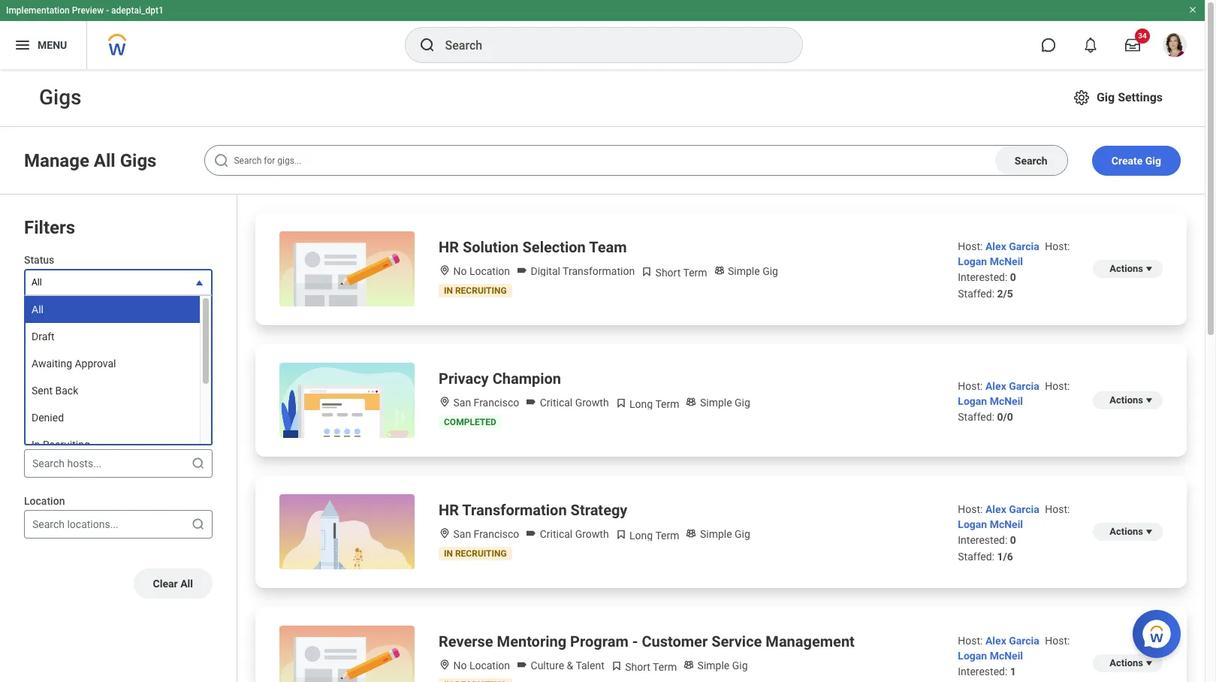 Task type: locate. For each thing, give the bounding box(es) containing it.
growth for transformation
[[575, 528, 609, 540]]

san francisco
[[451, 397, 519, 409], [451, 528, 519, 540]]

garcia for host: alex garcia host: logan mcneil interested: 1
[[1009, 635, 1040, 647]]

2 mcneil from the top
[[990, 395, 1023, 407]]

search locations...
[[32, 518, 119, 531]]

1 vertical spatial media mylearning image
[[615, 529, 627, 541]]

garcia inside host: alex garcia host: logan mcneil staffed: 0/0
[[1009, 380, 1040, 392]]

1 vertical spatial critical
[[540, 528, 573, 540]]

alex inside host: alex garcia host: logan mcneil interested: 1
[[986, 635, 1007, 647]]

2 vertical spatial in recruiting
[[444, 548, 507, 559]]

reverse mentoring program - customer service management
[[439, 633, 855, 651]]

manage
[[24, 150, 89, 171]]

search image
[[418, 36, 436, 54], [191, 517, 206, 532]]

2 vertical spatial staffed:
[[958, 551, 995, 563]]

no for hr
[[453, 265, 467, 277]]

alex
[[986, 240, 1007, 252], [986, 380, 1007, 392], [986, 503, 1007, 515], [986, 635, 1007, 647]]

search button
[[995, 146, 1067, 175]]

list
[[237, 195, 1205, 682]]

implementation preview -   adeptai_dpt1 banner
[[0, 0, 1205, 69]]

1 vertical spatial in
[[32, 439, 40, 451]]

clear all
[[153, 578, 193, 590]]

short term
[[653, 267, 707, 279], [623, 661, 677, 673]]

all inside button
[[180, 578, 193, 590]]

alex for host: alex garcia host: logan mcneil interested: 0 staffed: 2/5
[[986, 240, 1007, 252]]

0 vertical spatial growth
[[575, 397, 609, 409]]

no location for mentoring
[[451, 660, 510, 672]]

0 vertical spatial francisco
[[474, 397, 519, 409]]

3 interested: from the top
[[958, 666, 1008, 678]]

tag image
[[516, 264, 528, 276], [525, 527, 537, 539]]

0 vertical spatial tag image
[[525, 396, 537, 408]]

1 vertical spatial tag image
[[516, 659, 528, 671]]

no location down reverse
[[451, 660, 510, 672]]

mcneil up '2/5'
[[990, 255, 1023, 267]]

0 inside "host: alex garcia host: logan mcneil interested: 0 staffed: 1/6"
[[1010, 534, 1016, 546]]

0 vertical spatial critical growth
[[537, 397, 609, 409]]

1 francisco from the top
[[474, 397, 519, 409]]

sent back option
[[26, 377, 200, 404]]

critical growth down strategy
[[537, 528, 609, 540]]

1 alex garcia button from the top
[[986, 240, 1042, 252]]

san
[[453, 397, 471, 409], [453, 528, 471, 540]]

2 vertical spatial media mylearning image
[[611, 660, 623, 672]]

list box
[[24, 295, 213, 458]]

0 vertical spatial 0
[[1010, 271, 1016, 283]]

logan for host: alex garcia host: logan mcneil interested: 1
[[958, 650, 987, 662]]

awaiting
[[32, 358, 72, 370]]

1 vertical spatial critical growth
[[537, 528, 609, 540]]

1 vertical spatial short
[[625, 661, 651, 673]]

1 hr from the top
[[439, 238, 459, 256]]

location
[[470, 265, 510, 277], [24, 495, 65, 507], [470, 660, 510, 672]]

culture & talent
[[528, 660, 605, 672]]

2 san francisco from the top
[[451, 528, 519, 540]]

mcneil up 0/0
[[990, 395, 1023, 407]]

1 vertical spatial no
[[453, 660, 467, 672]]

inbox large image
[[1126, 38, 1141, 53]]

all up draft
[[32, 304, 44, 316]]

culture
[[531, 660, 564, 672]]

san francisco for champion
[[451, 397, 519, 409]]

1 logan from the top
[[958, 255, 987, 267]]

2 vertical spatial interested:
[[958, 666, 1008, 678]]

hr solution selection team link
[[439, 237, 627, 258]]

transformation
[[563, 265, 635, 277], [462, 501, 567, 519]]

sent back
[[32, 385, 78, 397]]

media mylearning image for mentoring
[[611, 660, 623, 672]]

tag image down mentoring
[[516, 659, 528, 671]]

garcia inside "host: alex garcia host: logan mcneil interested: 0 staffed: 1/6"
[[1009, 503, 1040, 515]]

3 logan from the top
[[958, 518, 987, 530]]

2 critical growth from the top
[[537, 528, 609, 540]]

interested: inside the host: alex garcia host: logan mcneil interested: 0 staffed: 2/5
[[958, 271, 1008, 283]]

0 vertical spatial long
[[630, 398, 653, 410]]

in recruiting inside option
[[32, 439, 90, 451]]

mcneil inside the host: alex garcia host: logan mcneil interested: 0 staffed: 2/5
[[990, 255, 1023, 267]]

interested: up '2/5'
[[958, 271, 1008, 283]]

contact card matrix manager image for selection
[[713, 264, 725, 276]]

francisco for transformation
[[474, 528, 519, 540]]

create gig button
[[1092, 145, 1181, 175]]

term for selection
[[683, 267, 707, 279]]

transformation inside 'link'
[[462, 501, 567, 519]]

preview
[[72, 5, 104, 16]]

0 vertical spatial search image
[[418, 36, 436, 54]]

francisco down hr transformation strategy 'link'
[[474, 528, 519, 540]]

3 logan mcneil button from the top
[[958, 518, 1023, 530]]

no down the solution
[[453, 265, 467, 277]]

mcneil for host: alex garcia host: logan mcneil interested: 0 staffed: 1/6
[[990, 518, 1023, 530]]

2 no location from the top
[[451, 660, 510, 672]]

1 vertical spatial search image
[[191, 517, 206, 532]]

in recruiting option
[[26, 431, 200, 458]]

critical growth down champion
[[537, 397, 609, 409]]

alex inside host: alex garcia host: logan mcneil staffed: 0/0
[[986, 380, 1007, 392]]

2 growth from the top
[[575, 528, 609, 540]]

simple gig
[[725, 265, 778, 277], [698, 397, 750, 409], [698, 528, 750, 540], [695, 660, 748, 672]]

logan mcneil button
[[958, 255, 1023, 267], [958, 395, 1023, 407], [958, 518, 1023, 530], [958, 650, 1023, 662]]

0 vertical spatial media mylearning image
[[615, 397, 627, 409]]

mcneil
[[990, 255, 1023, 267], [990, 395, 1023, 407], [990, 518, 1023, 530], [990, 650, 1023, 662]]

0 vertical spatial recruiting
[[455, 286, 507, 296]]

1 no from the top
[[453, 265, 467, 277]]

2 0 from the top
[[1010, 534, 1016, 546]]

garcia for host: alex garcia host: logan mcneil interested: 0 staffed: 2/5
[[1009, 240, 1040, 252]]

mcneil inside host: alex garcia host: logan mcneil staffed: 0/0
[[990, 395, 1023, 407]]

1 vertical spatial san
[[453, 528, 471, 540]]

0 vertical spatial location image
[[439, 396, 451, 408]]

0 vertical spatial staffed:
[[958, 288, 995, 300]]

0 vertical spatial hr
[[439, 238, 459, 256]]

digital
[[531, 265, 560, 277]]

staffed: left '2/5'
[[958, 288, 995, 300]]

logan inside the host: alex garcia host: logan mcneil interested: 0 staffed: 2/5
[[958, 255, 987, 267]]

1 long from the top
[[630, 398, 653, 410]]

garcia up 1/6
[[1009, 503, 1040, 515]]

0 vertical spatial -
[[106, 5, 109, 16]]

0 vertical spatial tag image
[[516, 264, 528, 276]]

alex inside the host: alex garcia host: logan mcneil interested: 0 staffed: 2/5
[[986, 240, 1007, 252]]

0 vertical spatial san
[[453, 397, 471, 409]]

search image
[[213, 152, 231, 170], [191, 334, 206, 349], [191, 395, 206, 410], [191, 456, 206, 471]]

long
[[630, 398, 653, 410], [630, 530, 653, 542]]

recruiting
[[455, 286, 507, 296], [43, 439, 90, 451], [455, 548, 507, 559]]

3 mcneil from the top
[[990, 518, 1023, 530]]

2 francisco from the top
[[474, 528, 519, 540]]

critical growth
[[537, 397, 609, 409], [537, 528, 609, 540]]

tag image down hr transformation strategy
[[525, 527, 537, 539]]

denied
[[32, 412, 64, 424]]

4 alex garcia button from the top
[[986, 635, 1042, 647]]

category
[[24, 313, 67, 325]]

alex garcia button up '2/5'
[[986, 240, 1042, 252]]

1 vertical spatial transformation
[[462, 501, 567, 519]]

0 vertical spatial short
[[656, 267, 681, 279]]

san for privacy
[[453, 397, 471, 409]]

0 vertical spatial interested:
[[958, 271, 1008, 283]]

2 staffed: from the top
[[958, 411, 995, 423]]

location down the solution
[[470, 265, 510, 277]]

2/5
[[997, 288, 1013, 300]]

search types...
[[32, 397, 101, 409]]

contact card matrix manager image for program
[[683, 659, 695, 671]]

3 alex garcia button from the top
[[986, 503, 1042, 515]]

2 interested: from the top
[[958, 534, 1008, 546]]

short right media mylearning image
[[656, 267, 681, 279]]

1 growth from the top
[[575, 397, 609, 409]]

4 garcia from the top
[[1009, 635, 1040, 647]]

garcia
[[1009, 240, 1040, 252], [1009, 380, 1040, 392], [1009, 503, 1040, 515], [1009, 635, 1040, 647]]

adeptai_dpt1
[[111, 5, 164, 16]]

1 0 from the top
[[1010, 271, 1016, 283]]

all inside 'option'
[[32, 304, 44, 316]]

no location down the solution
[[451, 265, 510, 277]]

1 alex from the top
[[986, 240, 1007, 252]]

0 vertical spatial location
[[470, 265, 510, 277]]

gigs
[[120, 150, 157, 171]]

in
[[444, 286, 453, 296], [32, 439, 40, 451], [444, 548, 453, 559]]

1 vertical spatial francisco
[[474, 528, 519, 540]]

in recruiting for hr transformation strategy
[[444, 548, 507, 559]]

staffed: inside "host: alex garcia host: logan mcneil interested: 0 staffed: 1/6"
[[958, 551, 995, 563]]

san francisco up completed
[[451, 397, 519, 409]]

alex garcia button up 1
[[986, 635, 1042, 647]]

0 vertical spatial in
[[444, 286, 453, 296]]

tag image for champion
[[525, 396, 537, 408]]

recruiting down hr transformation strategy 'link'
[[455, 548, 507, 559]]

1 vertical spatial recruiting
[[43, 439, 90, 451]]

service
[[712, 633, 762, 651]]

san francisco down hr transformation strategy 'link'
[[451, 528, 519, 540]]

hr inside 'link'
[[439, 501, 459, 519]]

critical down champion
[[540, 397, 573, 409]]

team
[[589, 238, 627, 256]]

garcia up 0/0
[[1009, 380, 1040, 392]]

location up search locations...
[[24, 495, 65, 507]]

term for program
[[653, 661, 677, 673]]

2 garcia from the top
[[1009, 380, 1040, 392]]

location image for privacy champion
[[439, 396, 451, 408]]

no location
[[451, 265, 510, 277], [451, 660, 510, 672]]

host: alex garcia host: logan mcneil interested: 0 staffed: 1/6
[[958, 503, 1070, 563]]

interested: inside host: alex garcia host: logan mcneil interested: 1
[[958, 666, 1008, 678]]

0 vertical spatial in recruiting
[[444, 286, 507, 296]]

3 garcia from the top
[[1009, 503, 1040, 515]]

all down status
[[32, 277, 42, 288]]

critical for transformation
[[540, 528, 573, 540]]

garcia up '2/5'
[[1009, 240, 1040, 252]]

no down reverse
[[453, 660, 467, 672]]

1 garcia from the top
[[1009, 240, 1040, 252]]

contact card matrix manager image for strategy
[[686, 527, 698, 539]]

growth
[[575, 397, 609, 409], [575, 528, 609, 540]]

location image
[[439, 396, 451, 408], [439, 527, 451, 539]]

2 hr from the top
[[439, 501, 459, 519]]

mcneil for host: alex garcia host: logan mcneil interested: 0 staffed: 2/5
[[990, 255, 1023, 267]]

awaiting approval
[[32, 358, 116, 370]]

term for strategy
[[655, 530, 680, 542]]

search inside button
[[1015, 154, 1048, 166]]

host: alex garcia host: logan mcneil interested: 1
[[958, 635, 1070, 678]]

0 horizontal spatial -
[[106, 5, 109, 16]]

recruiting inside the in recruiting option
[[43, 439, 90, 451]]

recruiting up search hosts...
[[43, 439, 90, 451]]

san up completed
[[453, 397, 471, 409]]

0 vertical spatial no
[[453, 265, 467, 277]]

1 vertical spatial long term
[[627, 530, 680, 542]]

simple gig for strategy
[[698, 528, 750, 540]]

0 horizontal spatial search image
[[191, 517, 206, 532]]

alex garcia button for program
[[986, 635, 1042, 647]]

reverse
[[439, 633, 493, 651]]

growth for champion
[[575, 397, 609, 409]]

in recruiting
[[444, 286, 507, 296], [32, 439, 90, 451], [444, 548, 507, 559]]

search
[[1015, 154, 1048, 166], [32, 336, 65, 348], [32, 397, 65, 409], [32, 458, 65, 470], [32, 518, 65, 531]]

interested: left 1
[[958, 666, 1008, 678]]

0 up '2/5'
[[1010, 271, 1016, 283]]

2 critical from the top
[[540, 528, 573, 540]]

gig inside button
[[1146, 154, 1162, 166]]

0 for hr transformation strategy
[[1010, 534, 1016, 546]]

0 horizontal spatial short
[[625, 661, 651, 673]]

4 alex from the top
[[986, 635, 1007, 647]]

in recruiting down the solution
[[444, 286, 507, 296]]

0 vertical spatial critical
[[540, 397, 573, 409]]

all button
[[24, 269, 213, 295]]

1 vertical spatial tag image
[[525, 527, 537, 539]]

2 logan mcneil button from the top
[[958, 395, 1023, 407]]

2 location image from the top
[[439, 659, 451, 671]]

completed
[[444, 417, 496, 428]]

interested: up 1/6
[[958, 534, 1008, 546]]

location down reverse
[[470, 660, 510, 672]]

all
[[94, 150, 116, 171], [32, 277, 42, 288], [32, 304, 44, 316], [180, 578, 193, 590]]

1 vertical spatial -
[[632, 633, 638, 651]]

2 alex from the top
[[986, 380, 1007, 392]]

1 critical growth from the top
[[537, 397, 609, 409]]

&
[[567, 660, 573, 672]]

1 location image from the top
[[439, 396, 451, 408]]

mcneil inside host: alex garcia host: logan mcneil interested: 1
[[990, 650, 1023, 662]]

1 critical from the top
[[540, 397, 573, 409]]

2 vertical spatial in
[[444, 548, 453, 559]]

0 vertical spatial short term
[[653, 267, 707, 279]]

logan mcneil button up 0/0
[[958, 395, 1023, 407]]

2 long from the top
[[630, 530, 653, 542]]

2 logan from the top
[[958, 395, 987, 407]]

all right clear
[[180, 578, 193, 590]]

recruiting down the solution
[[455, 286, 507, 296]]

transformation for hr
[[462, 501, 567, 519]]

status
[[24, 254, 54, 266]]

4 mcneil from the top
[[990, 650, 1023, 662]]

logan inside "host: alex garcia host: logan mcneil interested: 0 staffed: 1/6"
[[958, 518, 987, 530]]

interested:
[[958, 271, 1008, 283], [958, 534, 1008, 546], [958, 666, 1008, 678]]

-
[[106, 5, 109, 16], [632, 633, 638, 651]]

host
[[24, 434, 46, 446]]

notifications large image
[[1083, 38, 1098, 53]]

mcneil for host: alex garcia host: logan mcneil staffed: 0/0
[[990, 395, 1023, 407]]

staffed: left 0/0
[[958, 411, 995, 423]]

close environment banner image
[[1189, 5, 1198, 14]]

2 san from the top
[[453, 528, 471, 540]]

francisco down privacy champion
[[474, 397, 519, 409]]

in recruiting up search hosts...
[[32, 439, 90, 451]]

location image
[[439, 264, 451, 276], [439, 659, 451, 671]]

2 vertical spatial location
[[470, 660, 510, 672]]

simple
[[728, 265, 760, 277], [700, 397, 732, 409], [700, 528, 732, 540], [698, 660, 730, 672]]

simple for strategy
[[700, 528, 732, 540]]

2 long term from the top
[[627, 530, 680, 542]]

search image for search hosts...
[[191, 456, 206, 471]]

draft
[[32, 331, 55, 343]]

critical
[[540, 397, 573, 409], [540, 528, 573, 540]]

garcia inside host: alex garcia host: logan mcneil interested: 1
[[1009, 635, 1040, 647]]

transformation for digital
[[563, 265, 635, 277]]

2 location image from the top
[[439, 527, 451, 539]]

all option
[[26, 296, 200, 323]]

1 vertical spatial long
[[630, 530, 653, 542]]

simple gig for selection
[[725, 265, 778, 277]]

1 vertical spatial san francisco
[[451, 528, 519, 540]]

tag image down champion
[[525, 396, 537, 408]]

host: alex garcia host: logan mcneil interested: 0 staffed: 2/5
[[958, 240, 1070, 300]]

staffed: for hr solution selection team
[[958, 288, 995, 300]]

san down hr transformation strategy 'link'
[[453, 528, 471, 540]]

hr
[[439, 238, 459, 256], [439, 501, 459, 519]]

alex garcia button up 0/0
[[986, 380, 1042, 392]]

tag image
[[525, 396, 537, 408], [516, 659, 528, 671]]

1 vertical spatial location image
[[439, 527, 451, 539]]

alex garcia button up 1/6
[[986, 503, 1042, 515]]

logan mcneil button up 1/6
[[958, 518, 1023, 530]]

logan mcneil button up '2/5'
[[958, 255, 1023, 267]]

critical down hr transformation strategy
[[540, 528, 573, 540]]

alex inside "host: alex garcia host: logan mcneil interested: 0 staffed: 1/6"
[[986, 503, 1007, 515]]

alex for host: alex garcia host: logan mcneil interested: 0 staffed: 1/6
[[986, 503, 1007, 515]]

logan inside host: alex garcia host: logan mcneil staffed: 0/0
[[958, 395, 987, 407]]

mcneil up 1/6
[[990, 518, 1023, 530]]

staffed: left 1/6
[[958, 551, 995, 563]]

1 vertical spatial hr
[[439, 501, 459, 519]]

critical growth for champion
[[537, 397, 609, 409]]

all inside dropdown button
[[32, 277, 42, 288]]

alex for host: alex garcia host: logan mcneil staffed: 0/0
[[986, 380, 1007, 392]]

gig for hr solution selection team
[[763, 265, 778, 277]]

garcia inside the host: alex garcia host: logan mcneil interested: 0 staffed: 2/5
[[1009, 240, 1040, 252]]

staffed: inside the host: alex garcia host: logan mcneil interested: 0 staffed: 2/5
[[958, 288, 995, 300]]

hosts...
[[67, 458, 102, 470]]

2 alex garcia button from the top
[[986, 380, 1042, 392]]

1 logan mcneil button from the top
[[958, 255, 1023, 267]]

search hosts...
[[32, 458, 102, 470]]

1 vertical spatial no location
[[451, 660, 510, 672]]

1 vertical spatial growth
[[575, 528, 609, 540]]

- right preview
[[106, 5, 109, 16]]

mentoring
[[497, 633, 567, 651]]

1 vertical spatial interested:
[[958, 534, 1008, 546]]

host:
[[958, 240, 983, 252], [1045, 240, 1070, 252], [958, 380, 983, 392], [1045, 380, 1070, 392], [958, 503, 983, 515], [1045, 503, 1070, 515], [958, 635, 983, 647], [1045, 635, 1070, 647]]

interested: inside "host: alex garcia host: logan mcneil interested: 0 staffed: 1/6"
[[958, 534, 1008, 546]]

gig
[[1146, 154, 1162, 166], [763, 265, 778, 277], [735, 397, 750, 409], [735, 528, 750, 540], [732, 660, 748, 672]]

tag image left digital on the top left of the page
[[516, 264, 528, 276]]

francisco
[[474, 397, 519, 409], [474, 528, 519, 540]]

0
[[1010, 271, 1016, 283], [1010, 534, 1016, 546]]

1 san francisco from the top
[[451, 397, 519, 409]]

1 long term from the top
[[627, 398, 680, 410]]

in recruiting down hr transformation strategy 'link'
[[444, 548, 507, 559]]

mcneil up 1
[[990, 650, 1023, 662]]

search image for search types...
[[191, 395, 206, 410]]

2 vertical spatial recruiting
[[455, 548, 507, 559]]

mcneil inside "host: alex garcia host: logan mcneil interested: 0 staffed: 1/6"
[[990, 518, 1023, 530]]

garcia up 1
[[1009, 635, 1040, 647]]

0 vertical spatial location image
[[439, 264, 451, 276]]

2 no from the top
[[453, 660, 467, 672]]

talent
[[576, 660, 605, 672]]

media mylearning image for champion
[[615, 397, 627, 409]]

0 vertical spatial transformation
[[563, 265, 635, 277]]

logan mcneil button for program
[[958, 650, 1023, 662]]

1 vertical spatial short term
[[623, 661, 677, 673]]

- right program
[[632, 633, 638, 651]]

staffed:
[[958, 288, 995, 300], [958, 411, 995, 423], [958, 551, 995, 563]]

1 vertical spatial in recruiting
[[32, 439, 90, 451]]

1 vertical spatial location image
[[439, 659, 451, 671]]

logan
[[958, 255, 987, 267], [958, 395, 987, 407], [958, 518, 987, 530], [958, 650, 987, 662]]

logan mcneil button up 1
[[958, 650, 1023, 662]]

0 vertical spatial long term
[[627, 398, 680, 410]]

1 location image from the top
[[439, 264, 451, 276]]

no
[[453, 265, 467, 277], [453, 660, 467, 672]]

privacy
[[439, 370, 489, 388]]

1 san from the top
[[453, 397, 471, 409]]

media mylearning image
[[615, 397, 627, 409], [615, 529, 627, 541], [611, 660, 623, 672]]

1 staffed: from the top
[[958, 288, 995, 300]]

alex garcia button
[[986, 240, 1042, 252], [986, 380, 1042, 392], [986, 503, 1042, 515], [986, 635, 1042, 647]]

4 logan from the top
[[958, 650, 987, 662]]

long term
[[627, 398, 680, 410], [627, 530, 680, 542]]

1 interested: from the top
[[958, 271, 1008, 283]]

logan mcneil button for strategy
[[958, 518, 1023, 530]]

1/6
[[997, 551, 1013, 563]]

0 inside the host: alex garcia host: logan mcneil interested: 0 staffed: 2/5
[[1010, 271, 1016, 283]]

search for search hosts...
[[32, 458, 65, 470]]

3 staffed: from the top
[[958, 551, 995, 563]]

logan inside host: alex garcia host: logan mcneil interested: 1
[[958, 650, 987, 662]]

simple gig for program
[[695, 660, 748, 672]]

3 alex from the top
[[986, 503, 1007, 515]]

short down reverse mentoring program - customer service management
[[625, 661, 651, 673]]

0 for hr solution selection team
[[1010, 271, 1016, 283]]

Search text field
[[205, 145, 1068, 176]]

1 mcneil from the top
[[990, 255, 1023, 267]]

term
[[683, 267, 707, 279], [655, 398, 680, 410], [655, 530, 680, 542], [653, 661, 677, 673]]

4 logan mcneil button from the top
[[958, 650, 1023, 662]]

1 horizontal spatial short
[[656, 267, 681, 279]]

1 vertical spatial staffed:
[[958, 411, 995, 423]]

contact card matrix manager image
[[713, 264, 725, 276], [686, 396, 698, 408], [686, 527, 698, 539], [683, 659, 695, 671]]

1 horizontal spatial -
[[632, 633, 638, 651]]

francisco for champion
[[474, 397, 519, 409]]

1 no location from the top
[[451, 265, 510, 277]]

0 up 1/6
[[1010, 534, 1016, 546]]

hr solution selection team
[[439, 238, 627, 256]]

1 horizontal spatial search image
[[418, 36, 436, 54]]

0 vertical spatial no location
[[451, 265, 510, 277]]

implementation preview -   adeptai_dpt1
[[6, 5, 164, 16]]

1 vertical spatial 0
[[1010, 534, 1016, 546]]

0 vertical spatial san francisco
[[451, 397, 519, 409]]



Task type: describe. For each thing, give the bounding box(es) containing it.
recruiting for hr transformation strategy
[[455, 548, 507, 559]]

logan for host: alex garcia host: logan mcneil staffed: 0/0
[[958, 395, 987, 407]]

list box containing all
[[24, 295, 213, 458]]

strategy
[[571, 501, 628, 519]]

logan mcneil button for selection
[[958, 255, 1023, 267]]

staffed: for hr transformation strategy
[[958, 551, 995, 563]]

hr for hr solution selection team
[[439, 238, 459, 256]]

staffed: inside host: alex garcia host: logan mcneil staffed: 0/0
[[958, 411, 995, 423]]

awaiting approval option
[[26, 350, 200, 377]]

no for reverse
[[453, 660, 467, 672]]

critical for champion
[[540, 397, 573, 409]]

long term for hr transformation strategy
[[627, 530, 680, 542]]

garcia for host: alex garcia host: logan mcneil staffed: 0/0
[[1009, 380, 1040, 392]]

in for hr solution selection team
[[444, 286, 453, 296]]

logan for host: alex garcia host: logan mcneil interested: 0 staffed: 1/6
[[958, 518, 987, 530]]

champion
[[493, 370, 561, 388]]

approval
[[75, 358, 116, 370]]

long term for privacy champion
[[627, 398, 680, 410]]

gig for hr transformation strategy
[[735, 528, 750, 540]]

in for hr transformation strategy
[[444, 548, 453, 559]]

implementation
[[6, 5, 70, 16]]

in inside the in recruiting option
[[32, 439, 40, 451]]

back
[[55, 385, 78, 397]]

selection
[[523, 238, 586, 256]]

logan for host: alex garcia host: logan mcneil interested: 0 staffed: 2/5
[[958, 255, 987, 267]]

short for team
[[656, 267, 681, 279]]

critical growth for transformation
[[537, 528, 609, 540]]

create gig
[[1112, 154, 1162, 166]]

long for hr transformation strategy
[[630, 530, 653, 542]]

tag image for mentoring
[[516, 659, 528, 671]]

location for reverse
[[470, 660, 510, 672]]

privacy champion
[[439, 370, 561, 388]]

garcia for host: alex garcia host: logan mcneil interested: 0 staffed: 1/6
[[1009, 503, 1040, 515]]

filters
[[24, 217, 75, 238]]

tag image for transformation
[[525, 527, 537, 539]]

location for hr
[[470, 265, 510, 277]]

all left gigs
[[94, 150, 116, 171]]

gig for privacy champion
[[735, 397, 750, 409]]

search for search locations...
[[32, 518, 65, 531]]

customer
[[642, 633, 708, 651]]

interested: for hr transformation strategy
[[958, 534, 1008, 546]]

recruiting for hr solution selection team
[[455, 286, 507, 296]]

mcneil for host: alex garcia host: logan mcneil interested: 1
[[990, 650, 1023, 662]]

management
[[766, 633, 855, 651]]

program
[[570, 633, 629, 651]]

clear
[[153, 578, 178, 590]]

hr transformation strategy link
[[439, 500, 628, 521]]

tag image for solution
[[516, 264, 528, 276]]

draft option
[[26, 323, 200, 350]]

location image for reverse mentoring program - customer service management
[[439, 659, 451, 671]]

1
[[1010, 666, 1016, 678]]

search for search types...
[[32, 397, 65, 409]]

types...
[[67, 397, 101, 409]]

simple for selection
[[728, 265, 760, 277]]

0/0
[[997, 411, 1013, 423]]

alex for host: alex garcia host: logan mcneil interested: 1
[[986, 635, 1007, 647]]

simple for program
[[698, 660, 730, 672]]

interested: for hr solution selection team
[[958, 271, 1008, 283]]

in recruiting for hr solution selection team
[[444, 286, 507, 296]]

alex garcia button for selection
[[986, 240, 1042, 252]]

list containing hr solution selection team
[[237, 195, 1205, 682]]

short for -
[[625, 661, 651, 673]]

hr for hr transformation strategy
[[439, 501, 459, 519]]

- inside banner
[[106, 5, 109, 16]]

long for privacy champion
[[630, 398, 653, 410]]

clear all button
[[133, 569, 213, 599]]

- inside list
[[632, 633, 638, 651]]

solution
[[463, 238, 519, 256]]

hr transformation strategy
[[439, 501, 628, 519]]

search image for search categories...
[[191, 334, 206, 349]]

gig for reverse mentoring program - customer service management
[[732, 660, 748, 672]]

location image for hr solution selection team
[[439, 264, 451, 276]]

search for search categories...
[[32, 336, 65, 348]]

host: alex garcia host: logan mcneil staffed: 0/0
[[958, 380, 1070, 423]]

search categories...
[[32, 336, 125, 348]]

short term for -
[[623, 661, 677, 673]]

create
[[1112, 154, 1143, 166]]

alex garcia button for strategy
[[986, 503, 1042, 515]]

denied option
[[26, 404, 200, 431]]

sent
[[32, 385, 53, 397]]

reverse mentoring program - customer service management link
[[439, 631, 855, 652]]

privacy champion link
[[439, 368, 561, 389]]

type
[[24, 373, 47, 385]]

search for search
[[1015, 154, 1048, 166]]

1 vertical spatial location
[[24, 495, 65, 507]]

location image for hr transformation strategy
[[439, 527, 451, 539]]

profile logan mcneil element
[[1154, 29, 1196, 62]]

media mylearning image
[[641, 266, 653, 278]]

san francisco for transformation
[[451, 528, 519, 540]]

locations...
[[67, 518, 119, 531]]

san for hr
[[453, 528, 471, 540]]

short term for team
[[653, 267, 707, 279]]

media mylearning image for transformation
[[615, 529, 627, 541]]

no location for solution
[[451, 265, 510, 277]]

manage all gigs
[[24, 150, 157, 171]]

categories...
[[67, 336, 125, 348]]

digital transformation
[[528, 265, 635, 277]]



Task type: vqa. For each thing, say whether or not it's contained in the screenshot.
the bottommost and
no



